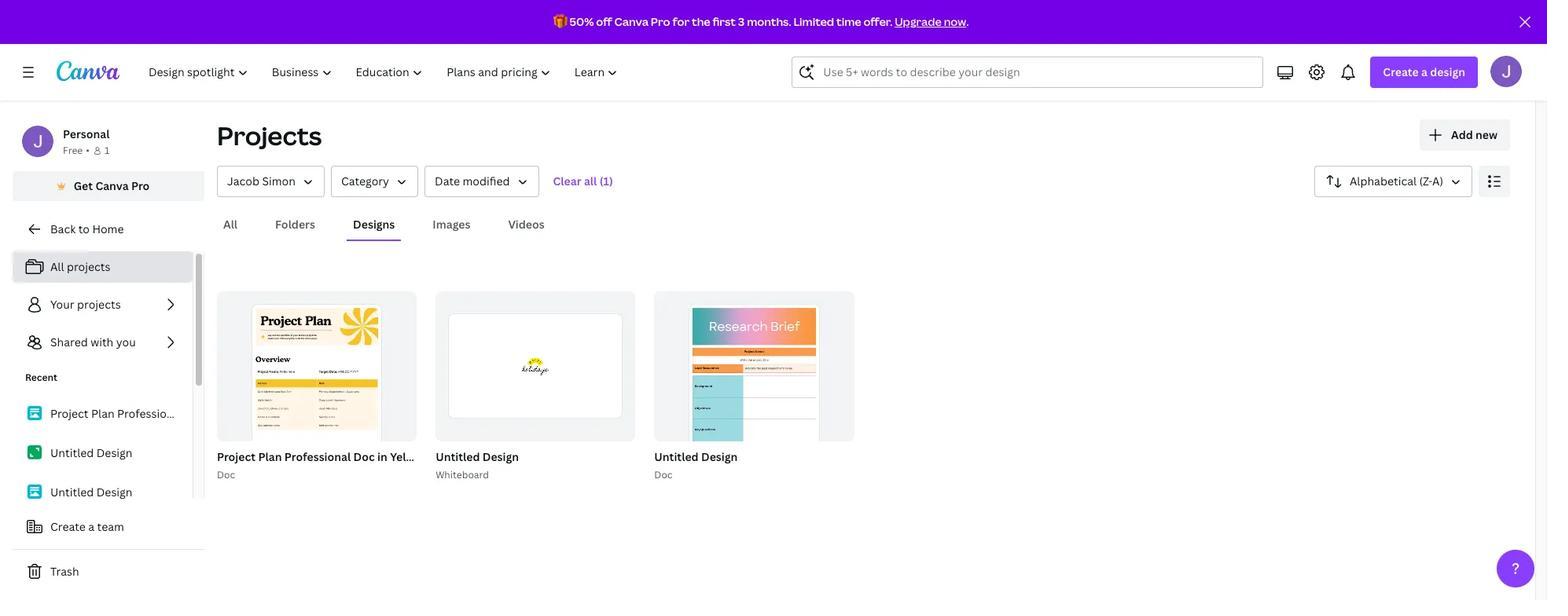 Task type: locate. For each thing, give the bounding box(es) containing it.
images
[[433, 217, 471, 232]]

new
[[1476, 127, 1498, 142]]

videos
[[508, 217, 545, 232]]

Category button
[[331, 166, 418, 197]]

a
[[1422, 64, 1428, 79], [88, 520, 94, 535]]

.
[[967, 14, 969, 29]]

0 horizontal spatial pro
[[131, 179, 150, 193]]

pro
[[651, 14, 670, 29], [131, 179, 150, 193]]

untitled inside 'untitled design whiteboard'
[[436, 450, 480, 464]]

design
[[97, 446, 133, 461], [483, 450, 519, 464], [701, 450, 738, 464], [97, 485, 133, 500]]

create for create a design
[[1384, 64, 1419, 79]]

0 vertical spatial all
[[223, 217, 238, 232]]

projects
[[217, 119, 322, 153]]

projects down 'back to home' at left top
[[67, 260, 110, 274]]

create for create a team
[[50, 520, 86, 535]]

shared with you
[[50, 335, 136, 350]]

project plan professional doc in yellow black friendly corporate style doc
[[217, 450, 591, 482]]

50%
[[570, 14, 594, 29]]

all inside list
[[50, 260, 64, 274]]

0 vertical spatial canva
[[615, 14, 649, 29]]

jacob simon
[[227, 174, 296, 189]]

0 vertical spatial untitled design
[[50, 446, 133, 461]]

upgrade now button
[[895, 14, 967, 29]]

jacob
[[227, 174, 259, 189]]

simon
[[262, 174, 296, 189]]

canva right off
[[615, 14, 649, 29]]

create
[[1384, 64, 1419, 79], [50, 520, 86, 535]]

project plan professional doc in yellow black friendly corporate style button
[[217, 448, 591, 468]]

yellow
[[390, 450, 425, 464]]

projects
[[67, 260, 110, 274], [77, 297, 121, 312]]

1 vertical spatial pro
[[131, 179, 150, 193]]

0 horizontal spatial canva
[[95, 179, 129, 193]]

2 untitled design button from the left
[[655, 448, 738, 468]]

doc
[[354, 450, 375, 464], [217, 468, 235, 482], [655, 468, 673, 482]]

1 vertical spatial a
[[88, 520, 94, 535]]

designs
[[353, 217, 395, 232]]

now
[[944, 14, 967, 29]]

1 untitled design link from the top
[[13, 437, 193, 470]]

first
[[713, 14, 736, 29]]

months.
[[747, 14, 792, 29]]

create left design
[[1384, 64, 1419, 79]]

1 horizontal spatial create
[[1384, 64, 1419, 79]]

style
[[563, 450, 591, 464]]

list
[[13, 252, 193, 359], [13, 398, 193, 510]]

in
[[378, 450, 388, 464]]

Search search field
[[824, 57, 1233, 87]]

a left design
[[1422, 64, 1428, 79]]

0 vertical spatial list
[[13, 252, 193, 359]]

team
[[97, 520, 124, 535]]

clear
[[553, 174, 582, 189]]

with
[[91, 335, 113, 350]]

pro up back to home link
[[131, 179, 150, 193]]

2 untitled design link from the top
[[13, 477, 193, 510]]

a left team
[[88, 520, 94, 535]]

untitled design link up create a team button
[[13, 477, 193, 510]]

0 horizontal spatial a
[[88, 520, 94, 535]]

untitled design link
[[13, 437, 193, 470], [13, 477, 193, 510]]

0 vertical spatial create
[[1384, 64, 1419, 79]]

all up your
[[50, 260, 64, 274]]

None search field
[[792, 57, 1264, 88]]

canva
[[615, 14, 649, 29], [95, 179, 129, 193]]

professional
[[285, 450, 351, 464]]

0 horizontal spatial all
[[50, 260, 64, 274]]

home
[[92, 222, 124, 237]]

limited
[[794, 14, 835, 29]]

get canva pro
[[74, 179, 150, 193]]

date
[[435, 174, 460, 189]]

untitled design whiteboard
[[436, 450, 519, 482]]

designs button
[[347, 210, 401, 240]]

canva right get
[[95, 179, 129, 193]]

to
[[78, 222, 90, 237]]

time
[[837, 14, 862, 29]]

jacob simon image
[[1491, 56, 1522, 87]]

the
[[692, 14, 711, 29]]

all for all projects
[[50, 260, 64, 274]]

🎁
[[553, 14, 567, 29]]

design
[[1431, 64, 1466, 79]]

1 list from the top
[[13, 252, 193, 359]]

1 vertical spatial projects
[[77, 297, 121, 312]]

1 vertical spatial untitled design link
[[13, 477, 193, 510]]

create left team
[[50, 520, 86, 535]]

1 horizontal spatial a
[[1422, 64, 1428, 79]]

create inside button
[[50, 520, 86, 535]]

pro inside button
[[131, 179, 150, 193]]

a inside button
[[88, 520, 94, 535]]

back to home link
[[13, 214, 204, 245]]

design inside the untitled design doc
[[701, 450, 738, 464]]

create inside dropdown button
[[1384, 64, 1419, 79]]

untitled design button for untitled design doc
[[655, 448, 738, 468]]

untitled
[[50, 446, 94, 461], [436, 450, 480, 464], [655, 450, 699, 464], [50, 485, 94, 500]]

untitled design doc
[[655, 450, 738, 482]]

all for all
[[223, 217, 238, 232]]

projects right your
[[77, 297, 121, 312]]

1 vertical spatial all
[[50, 260, 64, 274]]

free
[[63, 144, 83, 157]]

recent
[[25, 371, 57, 385]]

all projects link
[[13, 252, 193, 283]]

all down jacob
[[223, 217, 238, 232]]

1 horizontal spatial untitled design button
[[655, 448, 738, 468]]

a inside dropdown button
[[1422, 64, 1428, 79]]

all inside button
[[223, 217, 238, 232]]

2 list from the top
[[13, 398, 193, 510]]

2 horizontal spatial doc
[[655, 468, 673, 482]]

(1)
[[600, 174, 613, 189]]

clear all (1) link
[[545, 166, 621, 197]]

offer.
[[864, 14, 893, 29]]

1 horizontal spatial all
[[223, 217, 238, 232]]

0 horizontal spatial untitled design button
[[436, 448, 519, 468]]

0 vertical spatial untitled design link
[[13, 437, 193, 470]]

0 vertical spatial pro
[[651, 14, 670, 29]]

untitled design link up team
[[13, 437, 193, 470]]

0 horizontal spatial create
[[50, 520, 86, 535]]

untitled design button
[[436, 448, 519, 468], [655, 448, 738, 468]]

1 vertical spatial untitled design
[[50, 485, 133, 500]]

all
[[223, 217, 238, 232], [50, 260, 64, 274]]

doc inside the untitled design doc
[[655, 468, 673, 482]]

0 vertical spatial a
[[1422, 64, 1428, 79]]

1 horizontal spatial doc
[[354, 450, 375, 464]]

1 vertical spatial list
[[13, 398, 193, 510]]

your projects link
[[13, 289, 193, 321]]

1 untitled design button from the left
[[436, 448, 519, 468]]

pro left for
[[651, 14, 670, 29]]

0 vertical spatial projects
[[67, 260, 110, 274]]

1 vertical spatial canva
[[95, 179, 129, 193]]

1 vertical spatial create
[[50, 520, 86, 535]]



Task type: describe. For each thing, give the bounding box(es) containing it.
(z-
[[1420, 174, 1433, 189]]

plan
[[258, 450, 282, 464]]

black
[[428, 450, 457, 464]]

untitled inside the untitled design doc
[[655, 450, 699, 464]]

•
[[86, 144, 90, 157]]

a for team
[[88, 520, 94, 535]]

projects for your projects
[[77, 297, 121, 312]]

add new
[[1452, 127, 1498, 142]]

create a design
[[1384, 64, 1466, 79]]

0 horizontal spatial doc
[[217, 468, 235, 482]]

get canva pro button
[[13, 171, 204, 201]]

corporate
[[506, 450, 561, 464]]

modified
[[463, 174, 510, 189]]

off
[[596, 14, 612, 29]]

date modified
[[435, 174, 510, 189]]

shared with you link
[[13, 327, 193, 359]]

create a team button
[[13, 512, 204, 543]]

a for design
[[1422, 64, 1428, 79]]

back
[[50, 222, 76, 237]]

clear all (1)
[[553, 174, 613, 189]]

create a design button
[[1371, 57, 1478, 88]]

videos button
[[502, 210, 551, 240]]

friendly
[[459, 450, 503, 464]]

your
[[50, 297, 74, 312]]

free •
[[63, 144, 90, 157]]

Sort by button
[[1315, 166, 1473, 197]]

1 untitled design from the top
[[50, 446, 133, 461]]

3
[[738, 14, 745, 29]]

list containing untitled design
[[13, 398, 193, 510]]

all button
[[217, 210, 244, 240]]

all
[[584, 174, 597, 189]]

list containing all projects
[[13, 252, 193, 359]]

whiteboard
[[436, 468, 489, 482]]

Date modified button
[[425, 166, 539, 197]]

add new button
[[1420, 120, 1511, 151]]

shared
[[50, 335, 88, 350]]

all projects
[[50, 260, 110, 274]]

design inside 'untitled design whiteboard'
[[483, 450, 519, 464]]

1
[[104, 144, 110, 157]]

alphabetical
[[1350, 174, 1417, 189]]

you
[[116, 335, 136, 350]]

canva inside button
[[95, 179, 129, 193]]

images button
[[426, 210, 477, 240]]

untitled design button for untitled design whiteboard
[[436, 448, 519, 468]]

project
[[217, 450, 256, 464]]

a)
[[1433, 174, 1444, 189]]

1 horizontal spatial pro
[[651, 14, 670, 29]]

projects for all projects
[[67, 260, 110, 274]]

for
[[673, 14, 690, 29]]

personal
[[63, 127, 110, 142]]

upgrade
[[895, 14, 942, 29]]

trash
[[50, 565, 79, 580]]

2 untitled design from the top
[[50, 485, 133, 500]]

Owner button
[[217, 166, 325, 197]]

top level navigation element
[[138, 57, 632, 88]]

🎁 50% off canva pro for the first 3 months. limited time offer. upgrade now .
[[553, 14, 969, 29]]

folders button
[[269, 210, 322, 240]]

add
[[1452, 127, 1473, 142]]

alphabetical (z-a)
[[1350, 174, 1444, 189]]

trash link
[[13, 557, 204, 588]]

folders
[[275, 217, 315, 232]]

1 horizontal spatial canva
[[615, 14, 649, 29]]

create a team
[[50, 520, 124, 535]]

back to home
[[50, 222, 124, 237]]

category
[[341, 174, 389, 189]]

your projects
[[50, 297, 121, 312]]

get
[[74, 179, 93, 193]]



Task type: vqa. For each thing, say whether or not it's contained in the screenshot.


